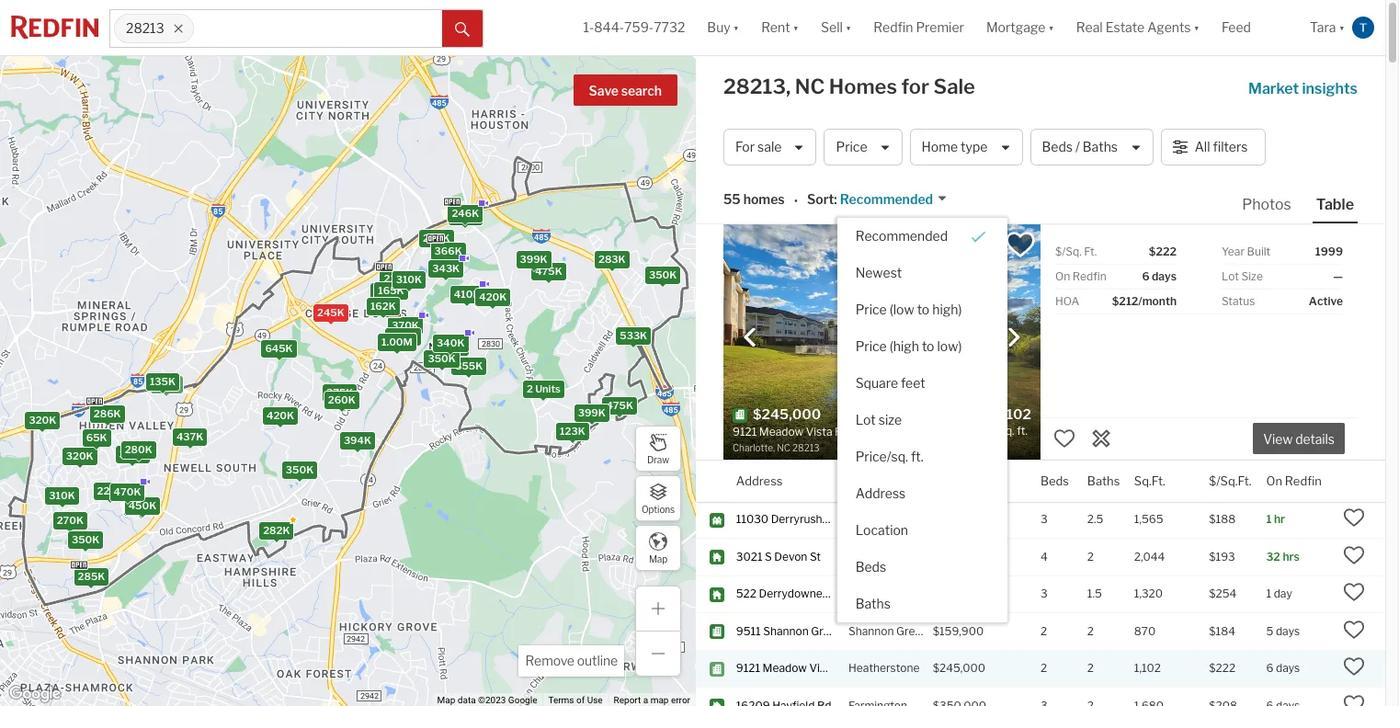 Task type: vqa. For each thing, say whether or not it's contained in the screenshot.


Task type: locate. For each thing, give the bounding box(es) containing it.
3 down the '4'
[[1041, 587, 1048, 601]]

address button up 11030
[[736, 461, 783, 502]]

0 vertical spatial 475k
[[535, 264, 562, 277]]

recommended up newest button in the right of the page
[[856, 228, 948, 243]]

522
[[736, 587, 757, 601]]

1,102 up sq.
[[996, 406, 1032, 423]]

price (low to high) button
[[837, 291, 1007, 328]]

1 for 1 day
[[1267, 587, 1272, 601]]

dr for 11030 derryrush dr
[[825, 513, 837, 526]]

days up $212/month
[[1152, 269, 1177, 283]]

type
[[961, 139, 988, 155]]

favorite this home image for 1 day
[[1343, 581, 1365, 604]]

0 horizontal spatial favorite this home image
[[1054, 427, 1076, 449]]

0 vertical spatial 6 days
[[1142, 269, 1177, 283]]

1 vertical spatial on
[[1267, 473, 1283, 488]]

1 vertical spatial days
[[1276, 624, 1300, 638]]

price
[[836, 139, 868, 155], [856, 301, 887, 317], [856, 338, 887, 354]]

1 vertical spatial $222
[[1209, 661, 1236, 675]]

3
[[1041, 513, 1048, 526], [1041, 587, 1048, 601]]

2 vertical spatial days
[[1276, 661, 1300, 675]]

beds / baths button
[[1030, 129, 1154, 166]]

report a map error link
[[614, 695, 691, 705]]

1 vertical spatial 475k
[[606, 398, 633, 411]]

1 favorite this home image from the top
[[1343, 507, 1365, 529]]

0 horizontal spatial 310k
[[49, 489, 75, 502]]

google image
[[5, 682, 65, 706]]

baths up unit
[[856, 596, 891, 611]]

9121 meadow vista rd heatherstone
[[736, 661, 920, 675]]

recommended inside dialog
[[856, 228, 948, 243]]

0 vertical spatial 1
[[1267, 513, 1272, 526]]

1 horizontal spatial 320k
[[66, 449, 93, 462]]

mortgage ▾
[[987, 20, 1055, 35]]

1 vertical spatial 3
[[1041, 587, 1048, 601]]

beds button down back
[[837, 549, 1007, 585]]

1 vertical spatial 399k
[[578, 406, 605, 419]]

1 vertical spatial location
[[856, 522, 909, 538]]

shannon down charlotte
[[849, 624, 894, 638]]

green right e
[[897, 624, 928, 638]]

on redfin down $/sq. ft.
[[1056, 269, 1107, 283]]

28213
[[126, 21, 164, 36]]

1 3 from the top
[[1041, 513, 1048, 526]]

1 vertical spatial 6 days
[[1267, 661, 1300, 675]]

1 horizontal spatial green
[[897, 624, 928, 638]]

399k left the 283k
[[520, 252, 547, 265]]

0 horizontal spatial beds button
[[837, 549, 1007, 585]]

green
[[811, 624, 843, 638], [897, 624, 928, 638]]

▾ for buy ▾
[[733, 20, 739, 35]]

baths up "2.5"
[[1088, 473, 1120, 488]]

sale
[[758, 139, 782, 155]]

1 horizontal spatial redfin
[[1073, 269, 1107, 283]]

1 horizontal spatial lot
[[1222, 269, 1240, 283]]

0 horizontal spatial shannon
[[763, 624, 809, 638]]

1 vertical spatial location button
[[837, 512, 1007, 549]]

favorite this home image for 6 days
[[1343, 656, 1365, 678]]

location up farms
[[856, 522, 909, 538]]

save
[[589, 83, 619, 98]]

320k left 286k
[[28, 413, 56, 426]]

at
[[905, 550, 917, 564]]

0 horizontal spatial 6
[[1142, 269, 1150, 283]]

map down options
[[649, 553, 668, 564]]

status
[[1222, 294, 1255, 308]]

address up villages
[[856, 485, 906, 501]]

▾ for mortgage ▾
[[1049, 20, 1055, 35]]

1 vertical spatial beds button
[[837, 549, 1007, 585]]

160k
[[373, 285, 400, 298]]

sale
[[934, 74, 976, 98]]

redfin down $/sq. ft.
[[1073, 269, 1107, 283]]

2
[[526, 382, 533, 395], [1088, 550, 1094, 564], [1041, 624, 1047, 638], [1088, 624, 1094, 638], [1041, 661, 1047, 675], [1088, 661, 1094, 675]]

▾ right mortgage
[[1049, 20, 1055, 35]]

location down price/sq.
[[849, 473, 898, 488]]

3 favorite this home image from the top
[[1343, 581, 1365, 604]]

favorite this home image
[[1054, 427, 1076, 449], [1343, 693, 1365, 706]]

6
[[1142, 269, 1150, 283], [1267, 661, 1274, 675]]

vista
[[810, 661, 836, 675]]

recommended button
[[837, 191, 948, 208], [837, 218, 1007, 254]]

photo of 9121 meadow vista rd, charlotte, nc 28213 image
[[724, 224, 1041, 460]]

320k down 65k
[[66, 449, 93, 462]]

beds inside dialog
[[856, 559, 887, 574]]

on up 1 hr in the right of the page
[[1267, 473, 1283, 488]]

lot for lot size
[[1222, 269, 1240, 283]]

6 up $212/month
[[1142, 269, 1150, 283]]

4 favorite this home image from the top
[[1343, 619, 1365, 641]]

1 vertical spatial map
[[437, 695, 455, 705]]

55 homes •
[[724, 192, 798, 208]]

rent
[[761, 20, 790, 35]]

1,102 for 1,102 sq. ft.
[[996, 406, 1032, 423]]

beds / baths
[[1042, 139, 1118, 155]]

1 vertical spatial price
[[856, 301, 887, 317]]

55
[[724, 192, 741, 207]]

1,102 for 1,102
[[1135, 661, 1161, 675]]

522 derrydowne dr link
[[736, 587, 837, 602]]

1 horizontal spatial beds button
[[1041, 461, 1069, 502]]

day
[[1274, 587, 1293, 601]]

on inside button
[[1267, 473, 1283, 488]]

(low
[[890, 301, 915, 317]]

1 vertical spatial recommended button
[[837, 218, 1007, 254]]

475k down the 533k
[[606, 398, 633, 411]]

0 horizontal spatial 6 days
[[1142, 269, 1177, 283]]

on redfin down view details
[[1267, 473, 1322, 488]]

0 horizontal spatial lot
[[856, 412, 876, 427]]

1.00m
[[381, 335, 412, 348]]

1 horizontal spatial 1,102
[[1135, 661, 1161, 675]]

11030 derryrush dr
[[736, 513, 837, 526]]

save search button
[[573, 74, 678, 106]]

1 horizontal spatial on
[[1267, 473, 1283, 488]]

870
[[1135, 624, 1156, 638]]

0 vertical spatial baths button
[[1088, 461, 1120, 502]]

$159,900
[[933, 624, 984, 638]]

favorite button checkbox
[[1005, 229, 1036, 260]]

437k
[[176, 430, 203, 442]]

2 ▾ from the left
[[793, 20, 799, 35]]

map left data
[[437, 695, 455, 705]]

recommended button up newest
[[837, 218, 1007, 254]]

sort :
[[807, 192, 837, 207]]

price left (high
[[856, 338, 887, 354]]

2 vertical spatial price
[[856, 338, 887, 354]]

1 horizontal spatial on redfin
[[1267, 473, 1322, 488]]

redfin down view details
[[1285, 473, 1322, 488]]

remove 28213 image
[[173, 23, 184, 34]]

1 vertical spatial 1
[[1267, 587, 1272, 601]]

1 vertical spatial dr
[[825, 587, 837, 601]]

1 left day
[[1267, 587, 1272, 601]]

1 horizontal spatial 475k
[[606, 398, 633, 411]]

villages at back creek
[[849, 513, 963, 526]]

beds button up the '4'
[[1041, 461, 1069, 502]]

terms of use
[[548, 695, 603, 705]]

2 inside map region
[[526, 382, 533, 395]]

1 green from the left
[[811, 624, 843, 638]]

sell
[[821, 20, 843, 35]]

0 vertical spatial location button
[[849, 461, 898, 502]]

lot inside 'lot size' button
[[856, 412, 876, 427]]

0 vertical spatial $222
[[1149, 245, 1177, 258]]

$222 up $212/month
[[1149, 245, 1177, 258]]

beds left /
[[1042, 139, 1073, 155]]

0 vertical spatial dr
[[825, 513, 837, 526]]

ft. right $/sq.
[[1084, 245, 1097, 258]]

0 vertical spatial 310k
[[396, 273, 422, 285]]

▾ right rent
[[793, 20, 799, 35]]

1,320
[[1135, 587, 1163, 601]]

0 horizontal spatial ft.
[[1017, 423, 1028, 437]]

6 down 5
[[1267, 661, 1274, 675]]

favorite this home image for 32 hrs
[[1343, 544, 1365, 566]]

map for map data ©2023 google
[[437, 695, 455, 705]]

0 horizontal spatial green
[[811, 624, 843, 638]]

to for low)
[[922, 338, 935, 354]]

favorite this home image for 1 hr
[[1343, 507, 1365, 529]]

dialog
[[837, 218, 1007, 622]]

1 vertical spatial favorite this home image
[[1343, 693, 1365, 706]]

tara
[[1310, 20, 1337, 35]]

beds up the '4'
[[1041, 473, 1069, 488]]

32
[[1267, 550, 1281, 564]]

recommended button down price button
[[837, 191, 948, 208]]

price up :
[[836, 139, 868, 155]]

location button
[[849, 461, 898, 502], [837, 512, 1007, 549]]

on up hoa
[[1056, 269, 1071, 283]]

0 vertical spatial days
[[1152, 269, 1177, 283]]

beds up charlotte
[[856, 559, 887, 574]]

remove outline
[[525, 653, 618, 668]]

agents
[[1148, 20, 1191, 35]]

310k up 270k
[[49, 489, 75, 502]]

price button
[[824, 129, 903, 166]]

ft.
[[911, 448, 924, 464]]

0 vertical spatial location
[[849, 473, 898, 488]]

1 vertical spatial 1,102
[[1135, 661, 1161, 675]]

all
[[1195, 139, 1211, 155]]

▾ right "sell"
[[846, 20, 852, 35]]

5 favorite this home image from the top
[[1343, 656, 1365, 678]]

759-
[[624, 20, 654, 35]]

0 horizontal spatial 1,102
[[996, 406, 1032, 423]]

1 horizontal spatial address
[[856, 485, 906, 501]]

0 vertical spatial recommended
[[840, 192, 933, 207]]

lot for lot size
[[856, 412, 876, 427]]

1 horizontal spatial ft.
[[1084, 245, 1097, 258]]

square
[[856, 375, 898, 390]]

baths right /
[[1083, 139, 1118, 155]]

feet
[[901, 375, 926, 390]]

1 for 1 hr
[[1267, 513, 1272, 526]]

450k
[[128, 499, 156, 512], [126, 500, 154, 512], [127, 500, 155, 513]]

to right (low
[[917, 301, 930, 317]]

address inside button
[[856, 485, 906, 501]]

370k
[[391, 318, 419, 331]]

1 horizontal spatial $222
[[1209, 661, 1236, 675]]

0 horizontal spatial 399k
[[520, 252, 547, 265]]

0 vertical spatial beds button
[[1041, 461, 1069, 502]]

1 horizontal spatial 6 days
[[1267, 661, 1300, 675]]

▾ right tara
[[1339, 20, 1345, 35]]

map data ©2023 google
[[437, 695, 537, 705]]

2 horizontal spatial redfin
[[1285, 473, 1322, 488]]

0 horizontal spatial baths button
[[837, 585, 1007, 622]]

0 horizontal spatial map
[[437, 695, 455, 705]]

ft. right sq.
[[1017, 423, 1028, 437]]

340k
[[436, 336, 464, 349]]

villages
[[849, 513, 889, 526]]

on redfin
[[1056, 269, 1107, 283], [1267, 473, 1322, 488]]

save search
[[589, 83, 662, 98]]

6 days down 5 days
[[1267, 661, 1300, 675]]

2 3 from the top
[[1041, 587, 1048, 601]]

price/sq. ft.
[[856, 448, 924, 464]]

0 vertical spatial lot
[[1222, 269, 1240, 283]]

redfin left premier at the right top of page
[[874, 20, 913, 35]]

baths button up "2.5"
[[1088, 461, 1120, 502]]

410k
[[454, 287, 480, 300]]

0 horizontal spatial redfin
[[874, 20, 913, 35]]

0 horizontal spatial on
[[1056, 269, 1071, 283]]

1 vertical spatial 320k
[[66, 449, 93, 462]]

dr right 'derryrush'
[[825, 513, 837, 526]]

buy
[[707, 20, 731, 35]]

location button up "the farms at backcreek"
[[837, 512, 1007, 549]]

2 1 from the top
[[1267, 587, 1272, 601]]

dr right derrydowne
[[825, 587, 837, 601]]

price for price
[[836, 139, 868, 155]]

green up '9121 meadow vista rd heatherstone'
[[811, 624, 843, 638]]

price left (low
[[856, 301, 887, 317]]

0 vertical spatial favorite this home image
[[1054, 427, 1076, 449]]

a
[[643, 695, 648, 705]]

1 vertical spatial 310k
[[49, 489, 75, 502]]

6 ▾ from the left
[[1339, 20, 1345, 35]]

sq.ft.
[[1135, 473, 1166, 488]]

310k
[[396, 273, 422, 285], [49, 489, 75, 502]]

unit
[[860, 624, 881, 638]]

location button up villages
[[849, 461, 898, 502]]

1 ▾ from the left
[[733, 20, 739, 35]]

None search field
[[194, 10, 443, 47]]

1 1 from the top
[[1267, 513, 1272, 526]]

475k left the 283k
[[535, 264, 562, 277]]

2 vertical spatial redfin
[[1285, 473, 1322, 488]]

470k
[[113, 485, 141, 498]]

2,044
[[1135, 550, 1165, 564]]

1,102 down '870'
[[1135, 661, 1161, 675]]

9511
[[736, 624, 761, 638]]

1 vertical spatial recommended
[[856, 228, 948, 243]]

▾ right agents
[[1194, 20, 1200, 35]]

to left low)
[[922, 338, 935, 354]]

address button up back
[[837, 475, 1007, 512]]

dr left unit
[[845, 624, 857, 638]]

0 horizontal spatial 475k
[[535, 264, 562, 277]]

shannon down 522 derrydowne dr link on the right bottom
[[763, 624, 809, 638]]

533k
[[620, 328, 647, 341]]

days down 5 days
[[1276, 661, 1300, 675]]

0 vertical spatial beds
[[1042, 139, 1073, 155]]

size
[[1242, 269, 1263, 283]]

0 vertical spatial 320k
[[28, 413, 56, 426]]

baths
[[1083, 139, 1118, 155], [1088, 473, 1120, 488], [856, 596, 891, 611]]

1 horizontal spatial 6
[[1267, 661, 1274, 675]]

▾ right buy on the right of page
[[733, 20, 739, 35]]

address up 11030
[[736, 473, 783, 488]]

2 favorite this home image from the top
[[1343, 544, 1365, 566]]

1 vertical spatial on redfin
[[1267, 473, 1322, 488]]

square feet button
[[837, 365, 1007, 401]]

submit search image
[[455, 22, 470, 37]]

0 vertical spatial recommended button
[[837, 191, 948, 208]]

162k
[[370, 299, 396, 312]]

recommended right :
[[840, 192, 933, 207]]

1 vertical spatial 420k
[[266, 409, 294, 421]]

mortgage ▾ button
[[987, 0, 1055, 55]]

394k
[[343, 434, 371, 447]]

previous button image
[[741, 328, 760, 346]]

$184
[[1209, 624, 1236, 638]]

1-
[[583, 20, 594, 35]]

baths button up shannon green $159,900
[[837, 585, 1007, 622]]

view details
[[1264, 432, 1335, 447]]

3 up the '4'
[[1041, 513, 1048, 526]]

dialog containing recommended
[[837, 218, 1007, 622]]

399k
[[520, 252, 547, 265], [578, 406, 605, 419]]

1 vertical spatial ft.
[[1017, 423, 1028, 437]]

3 ▾ from the left
[[846, 20, 852, 35]]

2 vertical spatial baths
[[856, 596, 891, 611]]

1 horizontal spatial 420k
[[479, 290, 507, 303]]

map inside button
[[649, 553, 668, 564]]

days right 5
[[1276, 624, 1300, 638]]

report a map error
[[614, 695, 691, 705]]

heading
[[733, 406, 882, 455]]

4 ▾ from the left
[[1049, 20, 1055, 35]]

2 shannon from the left
[[849, 624, 894, 638]]

baths inside button
[[1083, 139, 1118, 155]]

address button
[[736, 461, 783, 502], [837, 475, 1007, 512]]

1 vertical spatial lot
[[856, 412, 876, 427]]

0 vertical spatial 1,102
[[996, 406, 1032, 423]]

6 days up $212/month
[[1142, 269, 1177, 283]]

0 vertical spatial 3
[[1041, 513, 1048, 526]]

table
[[1317, 196, 1354, 213]]

meadow
[[763, 661, 807, 675]]

hrs
[[1283, 550, 1300, 564]]

1 left "hr"
[[1267, 513, 1272, 526]]

favorite this home image
[[1343, 507, 1365, 529], [1343, 544, 1365, 566], [1343, 581, 1365, 604], [1343, 619, 1365, 641], [1343, 656, 1365, 678]]

0 vertical spatial price
[[836, 139, 868, 155]]

$222 down $184 at the right bottom of the page
[[1209, 661, 1236, 675]]

0 horizontal spatial 420k
[[266, 409, 294, 421]]

399k up 123k
[[578, 406, 605, 419]]

0 horizontal spatial on redfin
[[1056, 269, 1107, 283]]

1 horizontal spatial map
[[649, 553, 668, 564]]

1 vertical spatial to
[[922, 338, 935, 354]]

310k up 162k
[[396, 273, 422, 285]]



Task type: describe. For each thing, give the bounding box(es) containing it.
at
[[891, 513, 902, 526]]

335k
[[119, 447, 146, 460]]

366k
[[434, 244, 462, 257]]

dr for 522 derrydowne dr
[[825, 587, 837, 601]]

photos
[[1242, 196, 1292, 213]]

3 for 2.5
[[1041, 513, 1048, 526]]

343k
[[432, 262, 459, 275]]

1 vertical spatial beds
[[1041, 473, 1069, 488]]

1 recommended button from the top
[[837, 191, 948, 208]]

1 horizontal spatial 399k
[[578, 406, 605, 419]]

homes
[[829, 74, 897, 98]]

$/sq.ft.
[[1209, 473, 1252, 488]]

0 vertical spatial 6
[[1142, 269, 1150, 283]]

286k
[[93, 407, 121, 419]]

sq.ft. button
[[1135, 461, 1166, 502]]

price for price (low to high)
[[856, 301, 887, 317]]

0 vertical spatial on redfin
[[1056, 269, 1107, 283]]

for
[[736, 139, 755, 155]]

▾ for sell ▾
[[846, 20, 852, 35]]

buy ▾
[[707, 20, 739, 35]]

0 vertical spatial ft.
[[1084, 245, 1097, 258]]

844-
[[594, 20, 624, 35]]

11030 derryrush dr link
[[736, 513, 837, 528]]

2 vertical spatial dr
[[845, 624, 857, 638]]

9121 meadow vista rd link
[[736, 661, 853, 677]]

high)
[[933, 301, 962, 317]]

2 green from the left
[[897, 624, 928, 638]]

0 vertical spatial 399k
[[520, 252, 547, 265]]

229k
[[97, 484, 123, 497]]

1 vertical spatial 6
[[1267, 661, 1274, 675]]

x-out this home image
[[1091, 427, 1113, 449]]

year built
[[1222, 245, 1271, 258]]

1 horizontal spatial favorite this home image
[[1343, 693, 1365, 706]]

feed button
[[1211, 0, 1299, 55]]

favorite this home image for 5 days
[[1343, 619, 1365, 641]]

0 vertical spatial 420k
[[479, 290, 507, 303]]

$245,000
[[933, 661, 986, 675]]

(high
[[890, 338, 919, 354]]

268k
[[452, 209, 479, 222]]

derrydowne
[[759, 587, 823, 601]]

1 shannon from the left
[[763, 624, 809, 638]]

real estate agents ▾
[[1077, 20, 1200, 35]]

0 vertical spatial on
[[1056, 269, 1071, 283]]

beds inside button
[[1042, 139, 1073, 155]]

user photo image
[[1353, 17, 1375, 39]]

▾ for tara ▾
[[1339, 20, 1345, 35]]

$254
[[1209, 587, 1237, 601]]

next button image
[[1005, 328, 1023, 346]]

3021 s devon st link
[[736, 550, 832, 565]]

11030
[[736, 513, 769, 526]]

1 vertical spatial baths button
[[837, 585, 1007, 622]]

1-844-759-7732 link
[[583, 20, 685, 35]]

use
[[587, 695, 603, 705]]

mortgage ▾ button
[[976, 0, 1066, 55]]

1 vertical spatial redfin
[[1073, 269, 1107, 283]]

view details link
[[1253, 421, 1345, 455]]

home type
[[922, 139, 988, 155]]

0 horizontal spatial $222
[[1149, 245, 1177, 258]]

$212/month
[[1112, 294, 1177, 308]]

115k
[[154, 378, 178, 391]]

5 ▾ from the left
[[1194, 20, 1200, 35]]

heatherstone
[[849, 661, 920, 675]]

246k
[[451, 206, 479, 219]]

favorite button image
[[1005, 229, 1036, 260]]

e
[[883, 624, 890, 638]]

1999
[[1316, 245, 1343, 258]]

insights
[[1302, 80, 1358, 97]]

all filters button
[[1161, 129, 1266, 166]]

3021 s devon st
[[736, 550, 821, 564]]

units
[[535, 382, 560, 395]]

map for map
[[649, 553, 668, 564]]

redfin inside button
[[874, 20, 913, 35]]

4
[[1041, 550, 1048, 564]]

283k
[[598, 253, 625, 266]]

rent ▾ button
[[761, 0, 799, 55]]

0 horizontal spatial 320k
[[28, 413, 56, 426]]

farms
[[871, 550, 903, 564]]

3 for 1.5
[[1041, 587, 1048, 601]]

nc
[[795, 74, 825, 98]]

map
[[651, 695, 669, 705]]

ft. inside 1,102 sq. ft.
[[1017, 423, 1028, 437]]

google
[[508, 695, 537, 705]]

home
[[922, 139, 958, 155]]

the farms at backcreek
[[849, 550, 974, 564]]

newest
[[856, 264, 902, 280]]

buy ▾ button
[[707, 0, 739, 55]]

price for price (high to low)
[[856, 338, 887, 354]]

remove
[[525, 653, 575, 668]]

260k
[[328, 393, 355, 406]]

375k
[[326, 386, 353, 399]]

error
[[671, 695, 691, 705]]

charlotte
[[849, 587, 897, 601]]

2 recommended button from the top
[[837, 218, 1007, 254]]

real
[[1077, 20, 1103, 35]]

:
[[834, 192, 837, 207]]

lot size
[[856, 412, 902, 427]]

terms
[[548, 695, 574, 705]]

options button
[[635, 475, 681, 521]]

days for $184
[[1276, 624, 1300, 638]]

—
[[1334, 269, 1343, 283]]

options
[[642, 503, 675, 514]]

•
[[794, 193, 798, 208]]

2.5
[[1088, 513, 1104, 526]]

1 horizontal spatial 310k
[[396, 273, 422, 285]]

3021
[[736, 550, 763, 564]]

buy ▾ button
[[696, 0, 750, 55]]

1 horizontal spatial address button
[[837, 475, 1007, 512]]

map region
[[0, 0, 856, 706]]

sell ▾ button
[[810, 0, 863, 55]]

recommended for second recommended button from the top of the page
[[856, 228, 948, 243]]

32 hrs
[[1267, 550, 1300, 564]]

of
[[577, 695, 585, 705]]

0 horizontal spatial address
[[736, 473, 783, 488]]

table button
[[1313, 195, 1358, 223]]

recommended for 1st recommended button from the top of the page
[[840, 192, 933, 207]]

redfin inside button
[[1285, 473, 1322, 488]]

outline
[[577, 653, 618, 668]]

baths inside dialog
[[856, 596, 891, 611]]

days for $222
[[1276, 661, 1300, 675]]

165k
[[378, 284, 404, 297]]

0 horizontal spatial address button
[[736, 461, 783, 502]]

280k
[[124, 442, 152, 455]]

details
[[1296, 432, 1335, 447]]

mortgage
[[987, 20, 1046, 35]]

built
[[1247, 245, 1271, 258]]

1 vertical spatial baths
[[1088, 473, 1120, 488]]

to for high)
[[917, 301, 930, 317]]

s
[[765, 550, 772, 564]]

9511 shannon green dr unit e link
[[736, 624, 890, 639]]

▾ for rent ▾
[[793, 20, 799, 35]]



